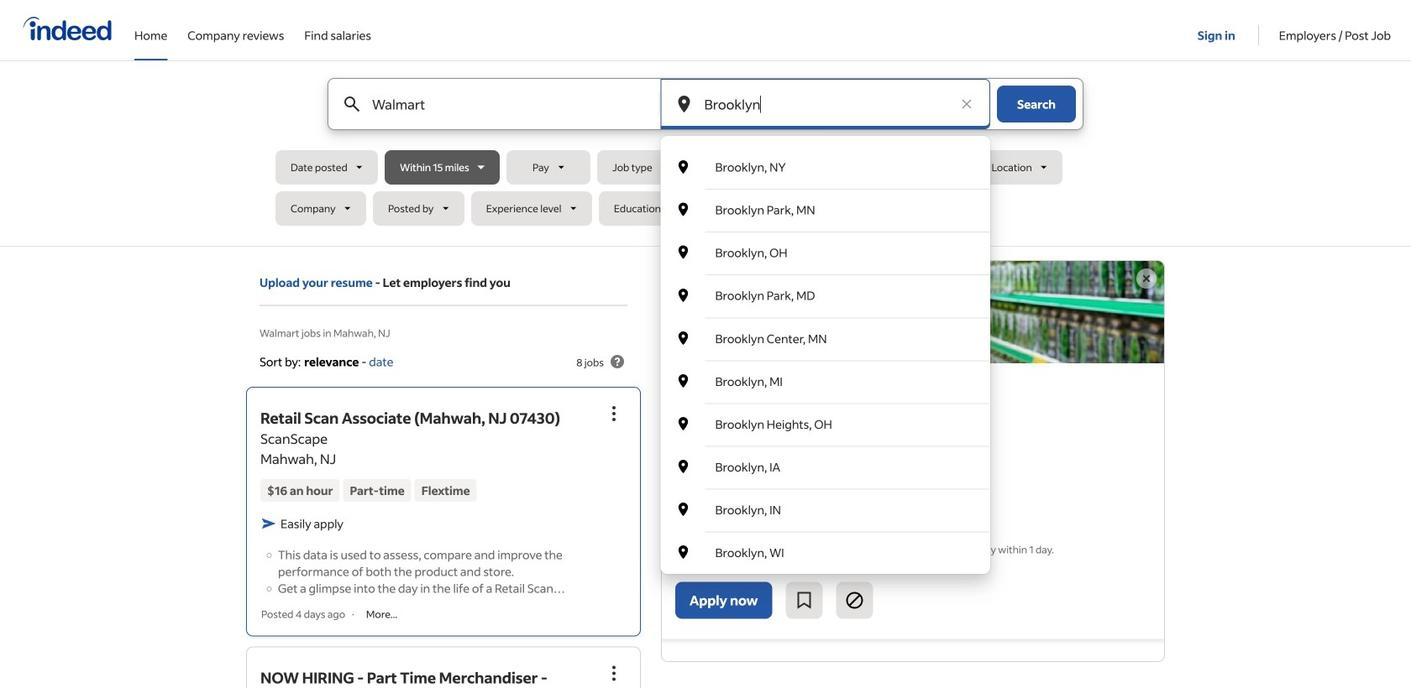 Task type: describe. For each thing, give the bounding box(es) containing it.
help icon image
[[607, 352, 627, 372]]

search suggestions list box
[[661, 146, 990, 574]]

job actions for retail scan associate (mahwah, nj 07430) is collapsed image
[[604, 404, 624, 424]]

not interested image
[[844, 591, 865, 611]]



Task type: locate. For each thing, give the bounding box(es) containing it.
scanscape (opens in a new tab) image
[[738, 439, 749, 451]]

search: Job title, keywords, or company text field
[[369, 79, 631, 129]]

close job details image
[[1136, 269, 1157, 289]]

3.5 out of 5 stars. link to 131 reviews company ratings (opens in a new tab) image
[[909, 439, 920, 451]]

scanscape logo image
[[662, 261, 1164, 364], [675, 349, 726, 399]]

save this job image
[[794, 591, 814, 611]]

None search field
[[275, 78, 1136, 574]]

Edit location text field
[[701, 79, 950, 129]]

3.5 out of 5 stars image
[[763, 436, 838, 456]]

clear location input image
[[958, 96, 975, 113]]

job actions for now hiring - part time merchandiser - suffern, ny is collapsed image
[[604, 664, 624, 684]]



Task type: vqa. For each thing, say whether or not it's contained in the screenshot.
"not interested" 'icon'
yes



